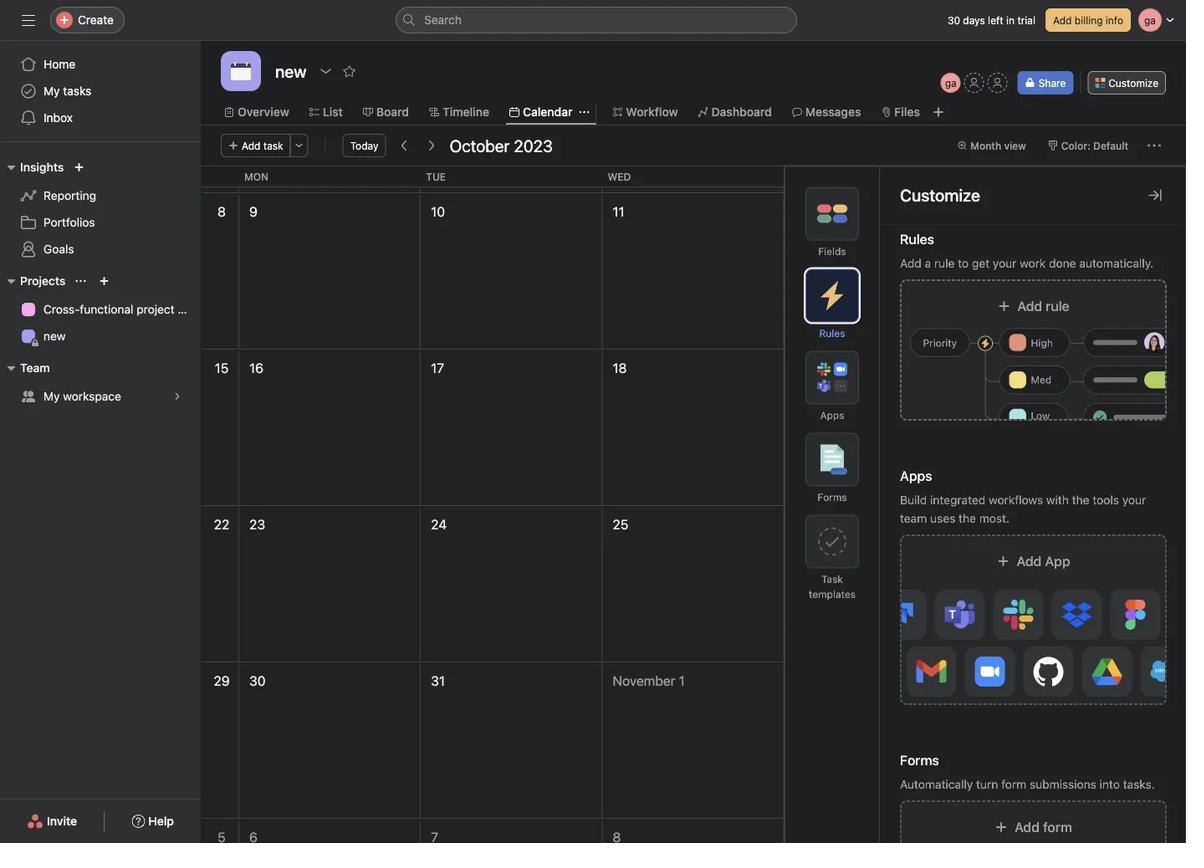Task type: describe. For each thing, give the bounding box(es) containing it.
4
[[1163, 673, 1171, 689]]

16
[[249, 360, 264, 376]]

dashboard
[[712, 105, 772, 119]]

31
[[431, 673, 445, 689]]

30 for 30
[[249, 673, 266, 689]]

plan
[[178, 302, 201, 316]]

build integrated workflows with the tools your team uses the most.
[[900, 493, 1147, 525]]

invite button
[[16, 807, 88, 837]]

month view button
[[950, 134, 1034, 157]]

projects element
[[0, 266, 201, 353]]

a
[[925, 256, 931, 270]]

0 vertical spatial rules
[[900, 231, 935, 247]]

more actions image
[[294, 141, 304, 151]]

global element
[[0, 41, 201, 141]]

previous month image
[[398, 139, 411, 152]]

messages link
[[792, 103, 861, 121]]

20
[[980, 360, 996, 376]]

inbox link
[[10, 105, 191, 131]]

cross-functional project plan
[[44, 302, 201, 316]]

search button
[[396, 7, 797, 33]]

task for add task button to the bottom
[[1112, 484, 1133, 496]]

wed
[[608, 171, 631, 182]]

0 vertical spatial form
[[1002, 777, 1027, 791]]

new link
[[10, 323, 191, 350]]

project
[[137, 302, 175, 316]]

add form
[[1015, 819, 1073, 835]]

dashboard link
[[698, 103, 772, 121]]

23
[[249, 517, 265, 533]]

invite
[[47, 815, 77, 828]]

done
[[1049, 256, 1076, 270]]

11
[[613, 204, 625, 220]]

submissions
[[1030, 777, 1097, 791]]

ga button
[[941, 73, 961, 93]]

task templates
[[809, 574, 856, 600]]

med
[[1031, 374, 1052, 385]]

0 vertical spatial the
[[1072, 493, 1090, 507]]

1 vertical spatial apps
[[900, 468, 933, 484]]

my workspace link
[[10, 383, 191, 410]]

build
[[900, 493, 927, 507]]

my tasks link
[[10, 78, 191, 105]]

add right with
[[1090, 484, 1110, 496]]

team
[[900, 511, 927, 525]]

portfolios
[[44, 215, 95, 229]]

october
[[450, 136, 510, 155]]

share
[[1039, 77, 1066, 89]]

help button
[[121, 807, 185, 837]]

cross-functional project plan link
[[10, 296, 201, 323]]

trial
[[1018, 14, 1036, 26]]

1 vertical spatial rule
[[1046, 298, 1070, 314]]

30 for 30 days left in trial
[[948, 14, 961, 26]]

overview link
[[224, 103, 289, 121]]

19
[[795, 360, 809, 376]]

goals link
[[10, 236, 191, 263]]

29
[[214, 673, 230, 689]]

overview
[[238, 105, 289, 119]]

12
[[795, 204, 808, 220]]

projects button
[[0, 271, 66, 291]]

today
[[350, 140, 379, 151]]

1 vertical spatial the
[[959, 511, 976, 525]]

november 1
[[613, 673, 685, 689]]

functional
[[80, 302, 133, 316]]

automatically turn form submissions into tasks.
[[900, 777, 1155, 791]]

9
[[249, 204, 258, 220]]

my tasks
[[44, 84, 92, 98]]

inbox
[[44, 111, 73, 125]]

left
[[988, 14, 1004, 26]]

1
[[679, 673, 685, 689]]

0 vertical spatial add task button
[[221, 134, 291, 157]]

2023
[[514, 136, 553, 155]]

0 vertical spatial apps
[[820, 410, 845, 421]]

add up 'mon'
[[242, 140, 261, 151]]

insights element
[[0, 152, 201, 266]]

add app button
[[900, 534, 1168, 705]]

templates
[[809, 589, 856, 600]]

your inside build integrated workflows with the tools your team uses the most.
[[1123, 493, 1147, 507]]

1 vertical spatial forms
[[900, 752, 940, 768]]

get
[[972, 256, 990, 270]]

15
[[215, 360, 229, 376]]

share button
[[1018, 71, 1074, 95]]

board link
[[363, 103, 409, 121]]

my for my workspace
[[44, 390, 60, 403]]

show options image
[[319, 64, 333, 78]]

workflow link
[[613, 103, 678, 121]]

25
[[613, 517, 629, 533]]

month view
[[971, 140, 1027, 151]]

workflow
[[626, 105, 678, 119]]

22
[[214, 517, 230, 533]]

search list box
[[396, 7, 797, 33]]

month
[[971, 140, 1002, 151]]

cross-
[[44, 302, 80, 316]]

add task for add task button to the bottom
[[1090, 484, 1133, 496]]

home
[[44, 57, 76, 71]]

mon
[[244, 171, 269, 182]]

see details, my workspace image
[[172, 392, 182, 402]]

fields
[[819, 246, 847, 257]]

customize inside dropdown button
[[1109, 77, 1159, 89]]

goals
[[44, 242, 74, 256]]

0 horizontal spatial your
[[993, 256, 1017, 270]]



Task type: vqa. For each thing, say whether or not it's contained in the screenshot.
Files link
yes



Task type: locate. For each thing, give the bounding box(es) containing it.
reporting
[[44, 189, 96, 202]]

add to starred image
[[343, 64, 356, 78]]

add task button right with
[[1069, 479, 1140, 502]]

my for my tasks
[[44, 84, 60, 98]]

form inside button
[[1043, 819, 1073, 835]]

turn
[[977, 777, 999, 791]]

0 vertical spatial rule
[[935, 256, 955, 270]]

1 my from the top
[[44, 84, 60, 98]]

teams element
[[0, 353, 201, 413]]

1 horizontal spatial rules
[[900, 231, 935, 247]]

form right 'turn'
[[1002, 777, 1027, 791]]

21
[[1160, 360, 1174, 376]]

portfolios link
[[10, 209, 191, 236]]

my
[[44, 84, 60, 98], [44, 390, 60, 403]]

my inside 'my workspace' link
[[44, 390, 60, 403]]

task left more actions icon on the top of the page
[[263, 140, 283, 151]]

1 horizontal spatial 30
[[948, 14, 961, 26]]

add task button up 'mon'
[[221, 134, 291, 157]]

1 vertical spatial form
[[1043, 819, 1073, 835]]

close details image
[[1149, 189, 1162, 202]]

calendar image
[[231, 61, 251, 81]]

0 horizontal spatial 30
[[249, 673, 266, 689]]

add left billing on the right
[[1053, 14, 1072, 26]]

insights
[[20, 160, 64, 174]]

1 horizontal spatial add task button
[[1069, 479, 1140, 502]]

1 vertical spatial my
[[44, 390, 60, 403]]

add billing info button
[[1046, 8, 1131, 32]]

17
[[431, 360, 444, 376]]

1 horizontal spatial add task
[[1090, 484, 1133, 496]]

0 horizontal spatial task
[[263, 140, 283, 151]]

add a rule to get your work done automatically.
[[900, 256, 1154, 270]]

14
[[1160, 204, 1174, 220]]

add left app
[[1017, 553, 1042, 569]]

30 right 29 at the bottom
[[249, 673, 266, 689]]

1 vertical spatial customize
[[900, 185, 980, 205]]

new image
[[74, 162, 84, 172]]

add
[[1053, 14, 1072, 26], [242, 140, 261, 151], [900, 256, 922, 270], [1018, 298, 1043, 314], [1090, 484, 1110, 496], [1017, 553, 1042, 569], [1015, 819, 1040, 835]]

days
[[963, 14, 985, 26]]

october 2023
[[450, 136, 553, 155]]

in
[[1007, 14, 1015, 26]]

0 horizontal spatial the
[[959, 511, 976, 525]]

0 vertical spatial task
[[263, 140, 283, 151]]

10
[[431, 204, 445, 220]]

add down automatically turn form submissions into tasks.
[[1015, 819, 1040, 835]]

help
[[148, 815, 174, 828]]

1 vertical spatial add task button
[[1069, 479, 1140, 502]]

add app
[[1017, 553, 1071, 569]]

1 vertical spatial rules
[[820, 328, 846, 339]]

1 horizontal spatial rule
[[1046, 298, 1070, 314]]

0 vertical spatial my
[[44, 84, 60, 98]]

None text field
[[271, 56, 311, 86]]

ga
[[945, 77, 957, 89]]

work
[[1020, 256, 1046, 270]]

add task up 'mon'
[[242, 140, 283, 151]]

0 horizontal spatial add task button
[[221, 134, 291, 157]]

forms up automatically
[[900, 752, 940, 768]]

add billing info
[[1053, 14, 1124, 26]]

color:
[[1062, 140, 1091, 151]]

billing
[[1075, 14, 1103, 26]]

files
[[895, 105, 920, 119]]

0 horizontal spatial rule
[[935, 256, 955, 270]]

0 vertical spatial add task
[[242, 140, 283, 151]]

high
[[1031, 337, 1053, 349]]

create
[[78, 13, 114, 27]]

info
[[1106, 14, 1124, 26]]

my left 'tasks' on the left top of the page
[[44, 84, 60, 98]]

home link
[[10, 51, 191, 78]]

forms left build
[[818, 492, 847, 503]]

1 vertical spatial 30
[[249, 673, 266, 689]]

3
[[976, 673, 984, 689]]

30 left days
[[948, 14, 961, 26]]

timeline
[[443, 105, 489, 119]]

projects
[[20, 274, 66, 288]]

to
[[958, 256, 969, 270]]

add task for the top add task button
[[242, 140, 283, 151]]

color: default
[[1062, 140, 1129, 151]]

add form button
[[900, 800, 1167, 843]]

into
[[1100, 777, 1120, 791]]

with
[[1047, 493, 1069, 507]]

new project or portfolio image
[[99, 276, 109, 286]]

reporting link
[[10, 182, 191, 209]]

0 vertical spatial customize
[[1109, 77, 1159, 89]]

customize down month
[[900, 185, 980, 205]]

1 horizontal spatial task
[[1112, 484, 1133, 496]]

2 my from the top
[[44, 390, 60, 403]]

next month image
[[425, 139, 438, 152]]

8
[[218, 204, 226, 220]]

0 horizontal spatial rules
[[820, 328, 846, 339]]

hide sidebar image
[[22, 13, 35, 27]]

rules down the fields
[[820, 328, 846, 339]]

workspace
[[63, 390, 121, 403]]

calendar
[[523, 105, 573, 119]]

0 vertical spatial your
[[993, 256, 1017, 270]]

my down team
[[44, 390, 60, 403]]

1 horizontal spatial forms
[[900, 752, 940, 768]]

0 horizontal spatial apps
[[820, 410, 845, 421]]

13
[[976, 204, 990, 220]]

uses
[[931, 511, 956, 525]]

form down submissions
[[1043, 819, 1073, 835]]

show options, current sort, top image
[[76, 276, 86, 286]]

customize down info at the top right
[[1109, 77, 1159, 89]]

0 horizontal spatial customize
[[900, 185, 980, 205]]

add up high
[[1018, 298, 1043, 314]]

team button
[[0, 358, 50, 378]]

search
[[424, 13, 462, 27]]

create button
[[50, 7, 125, 33]]

the down integrated
[[959, 511, 976, 525]]

1 horizontal spatial the
[[1072, 493, 1090, 507]]

task
[[822, 574, 843, 585]]

task
[[263, 140, 283, 151], [1112, 484, 1133, 496]]

view
[[1004, 140, 1027, 151]]

add rule
[[1018, 298, 1070, 314]]

timeline link
[[429, 103, 489, 121]]

0 vertical spatial forms
[[818, 492, 847, 503]]

task for the top add task button
[[263, 140, 283, 151]]

my inside 'my tasks' "link"
[[44, 84, 60, 98]]

0 horizontal spatial forms
[[818, 492, 847, 503]]

add tab image
[[932, 105, 945, 119]]

team
[[20, 361, 50, 375]]

26
[[795, 517, 811, 533]]

messages
[[806, 105, 861, 119]]

customize
[[1109, 77, 1159, 89], [900, 185, 980, 205]]

24
[[431, 517, 447, 533]]

november
[[613, 673, 676, 689]]

integrated
[[930, 493, 986, 507]]

0 horizontal spatial form
[[1002, 777, 1027, 791]]

18
[[613, 360, 627, 376]]

1 horizontal spatial form
[[1043, 819, 1073, 835]]

task right with
[[1112, 484, 1133, 496]]

tasks.
[[1123, 777, 1155, 791]]

my workspace
[[44, 390, 121, 403]]

add left 'a'
[[900, 256, 922, 270]]

today button
[[343, 134, 386, 157]]

list
[[323, 105, 343, 119]]

0 vertical spatial 30
[[948, 14, 961, 26]]

1 vertical spatial your
[[1123, 493, 1147, 507]]

add inside button
[[1015, 819, 1040, 835]]

form
[[1002, 777, 1027, 791], [1043, 819, 1073, 835]]

1 vertical spatial task
[[1112, 484, 1133, 496]]

rules up 'a'
[[900, 231, 935, 247]]

tab actions image
[[579, 107, 589, 117]]

color: default button
[[1041, 134, 1136, 157]]

board
[[376, 105, 409, 119]]

add task right with
[[1090, 484, 1133, 496]]

1 horizontal spatial apps
[[900, 468, 933, 484]]

1 vertical spatial add task
[[1090, 484, 1133, 496]]

your right the tools
[[1123, 493, 1147, 507]]

1 horizontal spatial customize
[[1109, 77, 1159, 89]]

rule
[[935, 256, 955, 270], [1046, 298, 1070, 314]]

customize button
[[1088, 71, 1166, 95]]

rule up high
[[1046, 298, 1070, 314]]

the right with
[[1072, 493, 1090, 507]]

workflows
[[989, 493, 1043, 507]]

more actions image
[[1148, 139, 1161, 152]]

app
[[1045, 553, 1071, 569]]

1 horizontal spatial your
[[1123, 493, 1147, 507]]

tue
[[426, 171, 446, 182]]

rule right 'a'
[[935, 256, 955, 270]]

0 horizontal spatial add task
[[242, 140, 283, 151]]

new
[[44, 329, 66, 343]]

your right get on the right top of the page
[[993, 256, 1017, 270]]



